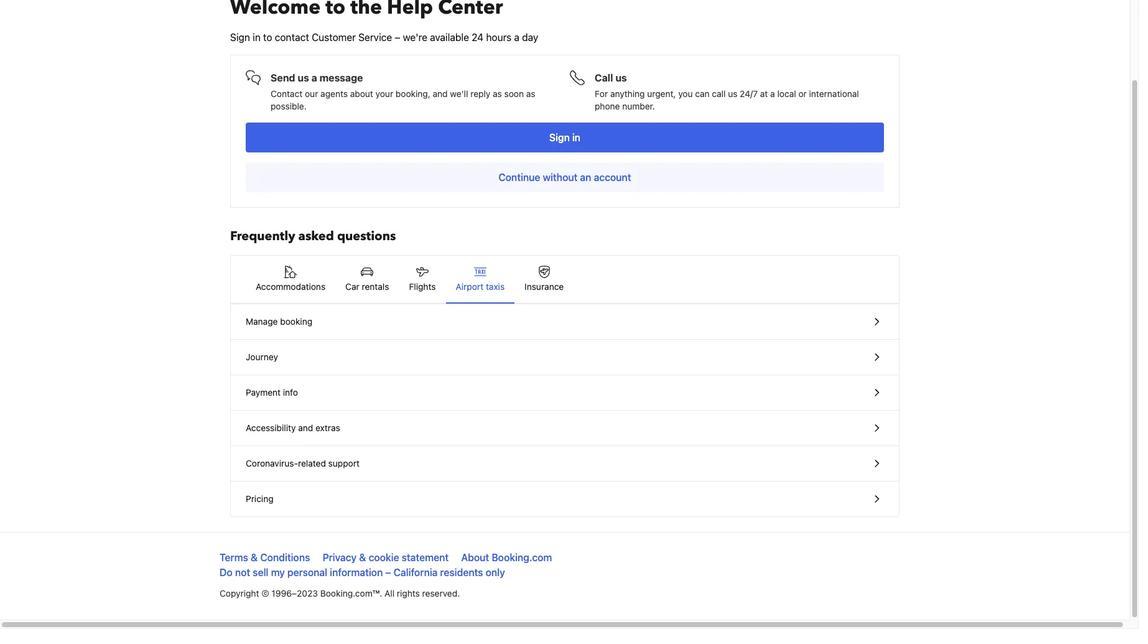 Task type: vqa. For each thing, say whether or not it's contained in the screenshot.
questions
yes



Task type: describe. For each thing, give the bounding box(es) containing it.
we'll
[[450, 88, 468, 99]]

to
[[263, 32, 272, 43]]

residents
[[440, 567, 483, 578]]

accessibility and extras button
[[231, 411, 900, 446]]

call
[[712, 88, 726, 99]]

asked
[[299, 228, 334, 245]]

our
[[305, 88, 318, 99]]

us for call
[[616, 72, 627, 83]]

related
[[298, 458, 326, 469]]

accessibility and extras
[[246, 423, 340, 433]]

coronavirus-related support
[[246, 458, 360, 469]]

a for call us for anything urgent, you can call us 24/7 at a local or international phone number.
[[771, 88, 776, 99]]

do not sell my personal information – california residents only link
[[220, 567, 505, 578]]

airport taxis
[[456, 281, 505, 292]]

accommodations
[[256, 281, 326, 292]]

privacy & cookie statement link
[[323, 552, 449, 563]]

soon
[[505, 88, 524, 99]]

booking
[[280, 316, 313, 327]]

about booking.com do not sell my personal information – california residents only
[[220, 552, 552, 578]]

rights
[[397, 588, 420, 599]]

all
[[385, 588, 395, 599]]

hours
[[486, 32, 512, 43]]

at
[[761, 88, 769, 99]]

payment info button
[[231, 375, 900, 411]]

personal
[[288, 567, 328, 578]]

1996–2023
[[272, 588, 318, 599]]

california
[[394, 567, 438, 578]]

tab list containing accommodations
[[231, 256, 900, 304]]

24
[[472, 32, 484, 43]]

sign for sign in to contact customer service – we're available 24 hours a day
[[230, 32, 250, 43]]

& for privacy
[[359, 552, 366, 563]]

terms & conditions link
[[220, 552, 310, 563]]

manage
[[246, 316, 278, 327]]

accommodations button
[[246, 256, 336, 303]]

1 as from the left
[[493, 88, 502, 99]]

manage booking button
[[231, 304, 900, 340]]

2 as from the left
[[527, 88, 536, 99]]

agents
[[321, 88, 348, 99]]

your
[[376, 88, 394, 99]]

2 horizontal spatial us
[[729, 88, 738, 99]]

1 horizontal spatial –
[[395, 32, 401, 43]]

journey button
[[231, 340, 900, 375]]

info
[[283, 387, 298, 398]]

sign in
[[550, 132, 581, 143]]

airport
[[456, 281, 484, 292]]

information
[[330, 567, 383, 578]]

sell
[[253, 567, 269, 578]]

and inside button
[[298, 423, 313, 433]]

an
[[581, 172, 592, 183]]

car
[[346, 281, 360, 292]]

coronavirus-
[[246, 458, 298, 469]]

sign for sign in
[[550, 132, 570, 143]]

service
[[359, 32, 392, 43]]

only
[[486, 567, 505, 578]]

frequently asked questions
[[230, 228, 396, 245]]

manage booking
[[246, 316, 313, 327]]

for
[[595, 88, 608, 99]]

copyright © 1996–2023 booking.com™. all rights reserved.
[[220, 588, 460, 599]]

contact
[[271, 88, 303, 99]]

about booking.com link
[[462, 552, 552, 563]]

privacy
[[323, 552, 357, 563]]

anything
[[611, 88, 645, 99]]

reply
[[471, 88, 491, 99]]

frequently
[[230, 228, 295, 245]]

call
[[595, 72, 614, 83]]

can
[[696, 88, 710, 99]]

payment info
[[246, 387, 298, 398]]

sign in to contact customer service – we're available 24 hours a day
[[230, 32, 539, 43]]



Task type: locate. For each thing, give the bounding box(es) containing it.
about
[[350, 88, 373, 99]]

us for send
[[298, 72, 309, 83]]

a for sign in to contact customer service – we're available 24 hours a day
[[515, 32, 520, 43]]

statement
[[402, 552, 449, 563]]

–
[[395, 32, 401, 43], [386, 567, 391, 578]]

car rentals button
[[336, 256, 399, 303]]

2 vertical spatial a
[[771, 88, 776, 99]]

& for terms
[[251, 552, 258, 563]]

a inside call us for anything urgent, you can call us 24/7 at a local or international phone number.
[[771, 88, 776, 99]]

message
[[320, 72, 363, 83]]

continue without an account
[[499, 172, 632, 183]]

in
[[253, 32, 261, 43], [573, 132, 581, 143]]

– down "privacy & cookie statement"
[[386, 567, 391, 578]]

tab list
[[231, 256, 900, 304]]

journey
[[246, 352, 278, 362]]

questions
[[337, 228, 396, 245]]

a
[[515, 32, 520, 43], [312, 72, 317, 83], [771, 88, 776, 99]]

0 horizontal spatial a
[[312, 72, 317, 83]]

1 horizontal spatial as
[[527, 88, 536, 99]]

number.
[[623, 101, 656, 111]]

possible.
[[271, 101, 307, 111]]

as right soon
[[527, 88, 536, 99]]

1 horizontal spatial and
[[433, 88, 448, 99]]

0 horizontal spatial as
[[493, 88, 502, 99]]

accessibility
[[246, 423, 296, 433]]

do
[[220, 567, 233, 578]]

1 vertical spatial sign
[[550, 132, 570, 143]]

we're
[[403, 32, 428, 43]]

1 horizontal spatial in
[[573, 132, 581, 143]]

2 horizontal spatial a
[[771, 88, 776, 99]]

booking,
[[396, 88, 431, 99]]

privacy & cookie statement
[[323, 552, 449, 563]]

insurance
[[525, 281, 564, 292]]

call us for anything urgent, you can call us 24/7 at a local or international phone number.
[[595, 72, 860, 111]]

insurance button
[[515, 256, 574, 303]]

continue without an account button
[[246, 162, 885, 192]]

in up the "an"
[[573, 132, 581, 143]]

us up the our
[[298, 72, 309, 83]]

2 & from the left
[[359, 552, 366, 563]]

sign in link
[[246, 123, 885, 153]]

in left to
[[253, 32, 261, 43]]

my
[[271, 567, 285, 578]]

airport taxis button
[[446, 256, 515, 303]]

sign left to
[[230, 32, 250, 43]]

continue
[[499, 172, 541, 183]]

coronavirus-related support button
[[231, 446, 900, 482]]

0 horizontal spatial and
[[298, 423, 313, 433]]

us inside send us a message contact our agents about your booking, and we'll reply as soon as possible.
[[298, 72, 309, 83]]

and inside send us a message contact our agents about your booking, and we'll reply as soon as possible.
[[433, 88, 448, 99]]

extras
[[316, 423, 340, 433]]

international
[[810, 88, 860, 99]]

pricing
[[246, 494, 274, 504]]

0 vertical spatial a
[[515, 32, 520, 43]]

0 horizontal spatial sign
[[230, 32, 250, 43]]

as left soon
[[493, 88, 502, 99]]

1 vertical spatial –
[[386, 567, 391, 578]]

available
[[430, 32, 469, 43]]

and left extras
[[298, 423, 313, 433]]

24/7
[[740, 88, 758, 99]]

1 vertical spatial and
[[298, 423, 313, 433]]

taxis
[[486, 281, 505, 292]]

0 horizontal spatial –
[[386, 567, 391, 578]]

– inside about booking.com do not sell my personal information – california residents only
[[386, 567, 391, 578]]

customer
[[312, 32, 356, 43]]

booking.com
[[492, 552, 552, 563]]

a up the our
[[312, 72, 317, 83]]

a inside send us a message contact our agents about your booking, and we'll reply as soon as possible.
[[312, 72, 317, 83]]

terms
[[220, 552, 248, 563]]

local
[[778, 88, 797, 99]]

pricing button
[[231, 482, 900, 517]]

0 vertical spatial in
[[253, 32, 261, 43]]

phone
[[595, 101, 620, 111]]

1 horizontal spatial sign
[[550, 132, 570, 143]]

sign
[[230, 32, 250, 43], [550, 132, 570, 143]]

sign up the 'without'
[[550, 132, 570, 143]]

day
[[522, 32, 539, 43]]

copyright
[[220, 588, 259, 599]]

0 horizontal spatial us
[[298, 72, 309, 83]]

0 horizontal spatial &
[[251, 552, 258, 563]]

1 vertical spatial in
[[573, 132, 581, 143]]

& up sell
[[251, 552, 258, 563]]

in for sign in
[[573, 132, 581, 143]]

1 & from the left
[[251, 552, 258, 563]]

0 vertical spatial –
[[395, 32, 401, 43]]

a left day
[[515, 32, 520, 43]]

about
[[462, 552, 490, 563]]

rentals
[[362, 281, 389, 292]]

as
[[493, 88, 502, 99], [527, 88, 536, 99]]

and left we'll on the top
[[433, 88, 448, 99]]

reserved.
[[423, 588, 460, 599]]

1 horizontal spatial a
[[515, 32, 520, 43]]

support
[[329, 458, 360, 469]]

send
[[271, 72, 296, 83]]

1 horizontal spatial &
[[359, 552, 366, 563]]

0 vertical spatial and
[[433, 88, 448, 99]]

conditions
[[260, 552, 310, 563]]

you
[[679, 88, 693, 99]]

– left we're
[[395, 32, 401, 43]]

us right the call
[[729, 88, 738, 99]]

0 horizontal spatial in
[[253, 32, 261, 43]]

flights
[[409, 281, 436, 292]]

urgent,
[[648, 88, 676, 99]]

1 vertical spatial a
[[312, 72, 317, 83]]

flights button
[[399, 256, 446, 303]]

1 horizontal spatial us
[[616, 72, 627, 83]]

without
[[543, 172, 578, 183]]

contact
[[275, 32, 309, 43]]

payment
[[246, 387, 281, 398]]

& up do not sell my personal information – california residents only link
[[359, 552, 366, 563]]

terms & conditions
[[220, 552, 310, 563]]

car rentals
[[346, 281, 389, 292]]

or
[[799, 88, 807, 99]]

us up anything
[[616, 72, 627, 83]]

not
[[235, 567, 250, 578]]

0 vertical spatial sign
[[230, 32, 250, 43]]

in for sign in to contact customer service – we're available 24 hours a day
[[253, 32, 261, 43]]

us
[[298, 72, 309, 83], [616, 72, 627, 83], [729, 88, 738, 99]]

cookie
[[369, 552, 399, 563]]

a right at
[[771, 88, 776, 99]]



